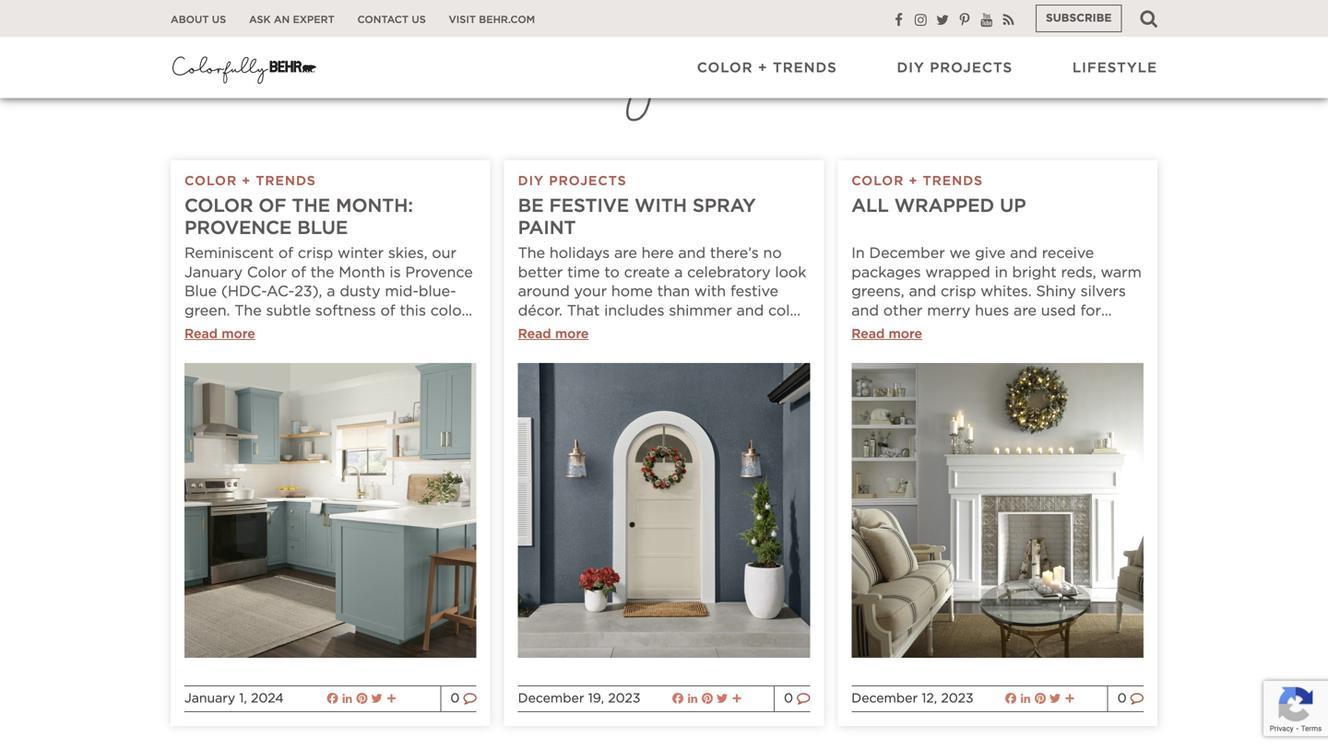 Task type: locate. For each thing, give the bounding box(es) containing it.
0 horizontal spatial read more link
[[184, 325, 255, 344]]

1 december from the left
[[518, 693, 584, 706]]

diy
[[897, 61, 925, 75], [518, 175, 544, 188]]

1 horizontal spatial 0
[[784, 693, 797, 706]]

1 2023 from the left
[[608, 693, 641, 706]]

1 read more from the left
[[184, 328, 255, 341]]

projects inside diy projects be festive with spray paint
[[549, 175, 627, 188]]

more for paint
[[555, 328, 589, 341]]

trends inside 'color + trends color of the month: provence blue'
[[256, 175, 316, 188]]

0 link
[[450, 692, 476, 706], [784, 692, 810, 706], [1118, 692, 1144, 706]]

0 horizontal spatial featured image image
[[184, 363, 476, 659]]

+
[[758, 61, 768, 75], [242, 175, 251, 188], [909, 175, 918, 188]]

all
[[852, 197, 889, 216]]

2 read more from the left
[[518, 328, 589, 341]]

3 read more link from the left
[[852, 325, 922, 344]]

1 horizontal spatial read
[[518, 328, 551, 341]]

color inside color + trends all wrapped up
[[852, 175, 904, 188]]

1 horizontal spatial more
[[555, 328, 589, 341]]

1 horizontal spatial 2023
[[941, 693, 974, 706]]

2 0 link from the left
[[784, 692, 810, 706]]

2 horizontal spatial read
[[852, 328, 885, 341]]

0 horizontal spatial more
[[222, 328, 255, 341]]

an
[[274, 15, 290, 25]]

2 horizontal spatial +
[[909, 175, 918, 188]]

festive
[[549, 197, 629, 216]]

1 comment o image from the left
[[464, 692, 476, 705]]

1 horizontal spatial +
[[758, 61, 768, 75]]

1 featured image image from the left
[[184, 363, 476, 659]]

+ inside 'color + trends color of the month: provence blue'
[[242, 175, 251, 188]]

1 us from the left
[[212, 15, 226, 25]]

0 vertical spatial projects
[[930, 61, 1013, 75]]

1 horizontal spatial read more link
[[518, 325, 589, 344]]

december 19, 2023
[[518, 693, 641, 706]]

diy for diy projects
[[897, 61, 925, 75]]

0 horizontal spatial december
[[518, 693, 584, 706]]

1 horizontal spatial read more
[[518, 328, 589, 341]]

december left 19,
[[518, 693, 584, 706]]

1 horizontal spatial 0 link
[[784, 692, 810, 706]]

2023 right 19,
[[608, 693, 641, 706]]

featured image image
[[184, 363, 476, 659], [518, 363, 810, 659], [852, 363, 1144, 659]]

0 link for month:
[[450, 692, 476, 706]]

diy for diy projects be festive with spray paint
[[518, 175, 544, 188]]

2 read from the left
[[518, 328, 551, 341]]

lifestyle link
[[1073, 59, 1157, 77]]

0 vertical spatial diy
[[897, 61, 925, 75]]

color of the month: provence blue link
[[184, 197, 413, 238]]

diy inside diy projects link
[[897, 61, 925, 75]]

diy up be
[[518, 175, 544, 188]]

expert
[[293, 15, 335, 25]]

about us
[[171, 15, 226, 25]]

december left 12,
[[852, 693, 918, 706]]

2 december from the left
[[852, 693, 918, 706]]

0 horizontal spatial trends
[[256, 175, 316, 188]]

0 horizontal spatial comment o image
[[464, 692, 476, 705]]

read
[[184, 328, 218, 341], [518, 328, 551, 341], [852, 328, 885, 341]]

must-
[[726, 55, 803, 79]]

diy projects
[[897, 61, 1013, 75]]

2 horizontal spatial 0 link
[[1118, 692, 1144, 706]]

diy right reads
[[897, 61, 925, 75]]

color for color + trends all wrapped up
[[852, 175, 904, 188]]

0 horizontal spatial 2023
[[608, 693, 641, 706]]

all wrapped up link
[[852, 197, 1026, 216]]

about
[[171, 15, 209, 25]]

trends
[[773, 61, 837, 75], [256, 175, 316, 188], [923, 175, 983, 188]]

+ up all wrapped up link
[[909, 175, 918, 188]]

+ inside color + trends link
[[758, 61, 768, 75]]

0 horizontal spatial +
[[242, 175, 251, 188]]

provence
[[184, 220, 292, 238]]

color + trends color of the month: provence blue
[[184, 175, 413, 238]]

0 for paint
[[784, 693, 797, 706]]

1 more from the left
[[222, 328, 255, 341]]

3 more from the left
[[889, 328, 922, 341]]

2 horizontal spatial read more link
[[852, 325, 922, 344]]

2 more from the left
[[555, 328, 589, 341]]

2 horizontal spatial featured image image
[[852, 363, 1144, 659]]

1 vertical spatial diy
[[518, 175, 544, 188]]

2 horizontal spatial trends
[[923, 175, 983, 188]]

reads
[[803, 55, 889, 79]]

paint
[[518, 220, 576, 238]]

3 read more from the left
[[852, 328, 922, 341]]

2 horizontal spatial 0
[[1118, 693, 1131, 706]]

1 0 from the left
[[450, 693, 464, 706]]

+ left reads
[[758, 61, 768, 75]]

3 0 from the left
[[1118, 693, 1131, 706]]

2023 right 12,
[[941, 693, 974, 706]]

0 horizontal spatial 0 link
[[450, 692, 476, 706]]

diy projects be festive with spray paint
[[518, 175, 756, 238]]

comment o image
[[464, 692, 476, 705], [797, 692, 810, 705], [1131, 692, 1144, 705]]

lifestyle
[[1073, 61, 1157, 75]]

2 comment o image from the left
[[797, 692, 810, 705]]

2 horizontal spatial read more
[[852, 328, 922, 341]]

us right about
[[212, 15, 226, 25]]

ask an expert
[[249, 15, 335, 25]]

projects
[[930, 61, 1013, 75], [549, 175, 627, 188]]

read more link
[[184, 325, 255, 344], [518, 325, 589, 344], [852, 325, 922, 344]]

diy inside diy projects be festive with spray paint
[[518, 175, 544, 188]]

1 0 link from the left
[[450, 692, 476, 706]]

0 horizontal spatial diy
[[518, 175, 544, 188]]

0 horizontal spatial us
[[212, 15, 226, 25]]

1 horizontal spatial us
[[412, 15, 426, 25]]

1 horizontal spatial december
[[852, 693, 918, 706]]

of
[[259, 197, 286, 216]]

0 horizontal spatial read
[[184, 328, 218, 341]]

+ for color of the month: provence blue
[[242, 175, 251, 188]]

2 horizontal spatial more
[[889, 328, 922, 341]]

0 horizontal spatial read more
[[184, 328, 255, 341]]

read for color of the month: provence blue
[[184, 328, 218, 341]]

be
[[518, 197, 544, 216]]

3 read from the left
[[852, 328, 885, 341]]

us right contact
[[412, 15, 426, 25]]

behr.com
[[479, 15, 535, 25]]

trends inside color + trends all wrapped up
[[923, 175, 983, 188]]

2 horizontal spatial comment o image
[[1131, 692, 1144, 705]]

december for be festive with spray paint
[[518, 693, 584, 706]]

contact
[[357, 15, 409, 25]]

+ inside color + trends all wrapped up
[[909, 175, 918, 188]]

january 1, 2024
[[184, 693, 284, 706]]

read more for color of the month: provence blue
[[184, 328, 255, 341]]

color
[[697, 61, 753, 75], [184, 175, 237, 188], [852, 175, 904, 188], [184, 197, 253, 216]]

1 horizontal spatial featured image image
[[518, 363, 810, 659]]

0
[[450, 693, 464, 706], [784, 693, 797, 706], [1118, 693, 1131, 706]]

1 horizontal spatial projects
[[930, 61, 1013, 75]]

trends for color of the month: provence blue
[[256, 175, 316, 188]]

1 vertical spatial projects
[[549, 175, 627, 188]]

spray
[[693, 197, 756, 216]]

read more for all wrapped up
[[852, 328, 922, 341]]

2 us from the left
[[412, 15, 426, 25]]

december
[[518, 693, 584, 706], [852, 693, 918, 706]]

1 read more link from the left
[[184, 325, 255, 344]]

more
[[222, 328, 255, 341], [555, 328, 589, 341], [889, 328, 922, 341]]

2 0 from the left
[[784, 693, 797, 706]]

1,
[[239, 693, 247, 706]]

subscribe
[[1046, 13, 1112, 24]]

2 featured image image from the left
[[518, 363, 810, 659]]

contact us link
[[357, 13, 426, 27]]

0 for month:
[[450, 693, 464, 706]]

month:
[[336, 197, 413, 216]]

1 horizontal spatial comment o image
[[797, 692, 810, 705]]

1 horizontal spatial diy
[[897, 61, 925, 75]]

2 read more link from the left
[[518, 325, 589, 344]]

+ up provence
[[242, 175, 251, 188]]

0 horizontal spatial projects
[[549, 175, 627, 188]]

about us link
[[171, 13, 226, 27]]

contact us
[[357, 15, 426, 25]]

2 2023 from the left
[[941, 693, 974, 706]]

read more
[[184, 328, 255, 341], [518, 328, 589, 341], [852, 328, 922, 341]]

us
[[212, 15, 226, 25], [412, 15, 426, 25]]

comment o image for month:
[[464, 692, 476, 705]]

more for month:
[[222, 328, 255, 341]]

1 read from the left
[[184, 328, 218, 341]]

december for all wrapped up
[[852, 693, 918, 706]]

0 horizontal spatial 0
[[450, 693, 464, 706]]

2023
[[608, 693, 641, 706], [941, 693, 974, 706]]



Task type: describe. For each thing, give the bounding box(es) containing it.
visit behr.com link
[[449, 13, 535, 27]]

be festive with spray paint link
[[518, 197, 756, 238]]

visit behr.com
[[449, 15, 535, 25]]

read for all wrapped up
[[852, 328, 885, 341]]

with
[[635, 197, 687, 216]]

read more link for be festive with spray paint
[[518, 325, 589, 344]]

us for about us
[[212, 15, 226, 25]]

read more link for color of the month: provence blue
[[184, 325, 255, 344]]

read more link for all wrapped up
[[852, 325, 922, 344]]

2023 for all wrapped up
[[941, 693, 974, 706]]

the
[[292, 197, 330, 216]]

+ for all wrapped up
[[909, 175, 918, 188]]

wrapped
[[894, 197, 994, 216]]

subscribe link
[[1036, 5, 1122, 32]]

color + trends
[[697, 61, 837, 75]]

3 comment o image from the left
[[1131, 692, 1144, 705]]

projects for diy projects
[[930, 61, 1013, 75]]

visit
[[449, 15, 476, 25]]

must-reads
[[719, 55, 889, 79]]

read more for be festive with spray paint
[[518, 328, 589, 341]]

ask an expert link
[[249, 13, 335, 27]]

colorfully behr image
[[171, 51, 318, 87]]

2024
[[251, 693, 284, 706]]

19,
[[588, 693, 604, 706]]

ask
[[249, 15, 271, 25]]

blue
[[297, 220, 348, 238]]

projects for diy projects be festive with spray paint
[[549, 175, 627, 188]]

color for color + trends color of the month: provence blue
[[184, 175, 237, 188]]

3 0 link from the left
[[1118, 692, 1144, 706]]

featured image image for paint
[[518, 363, 810, 659]]

read for be festive with spray paint
[[518, 328, 551, 341]]

color for color + trends
[[697, 61, 753, 75]]

color + trends all wrapped up
[[852, 175, 1026, 216]]

color + trends link
[[697, 59, 837, 77]]

featured image image for month:
[[184, 363, 476, 659]]

12,
[[922, 693, 937, 706]]

up
[[1000, 197, 1026, 216]]

1 horizontal spatial trends
[[773, 61, 837, 75]]

trends for all wrapped up
[[923, 175, 983, 188]]

3 featured image image from the left
[[852, 363, 1144, 659]]

december 12, 2023
[[852, 693, 974, 706]]

january
[[184, 693, 235, 706]]

comment o image for paint
[[797, 692, 810, 705]]

0 link for paint
[[784, 692, 810, 706]]

search image
[[1140, 9, 1157, 28]]

us for contact us
[[412, 15, 426, 25]]

2023 for be festive with spray paint
[[608, 693, 641, 706]]

diy projects link
[[897, 59, 1013, 77]]



Task type: vqa. For each thing, say whether or not it's contained in the screenshot.
08
no



